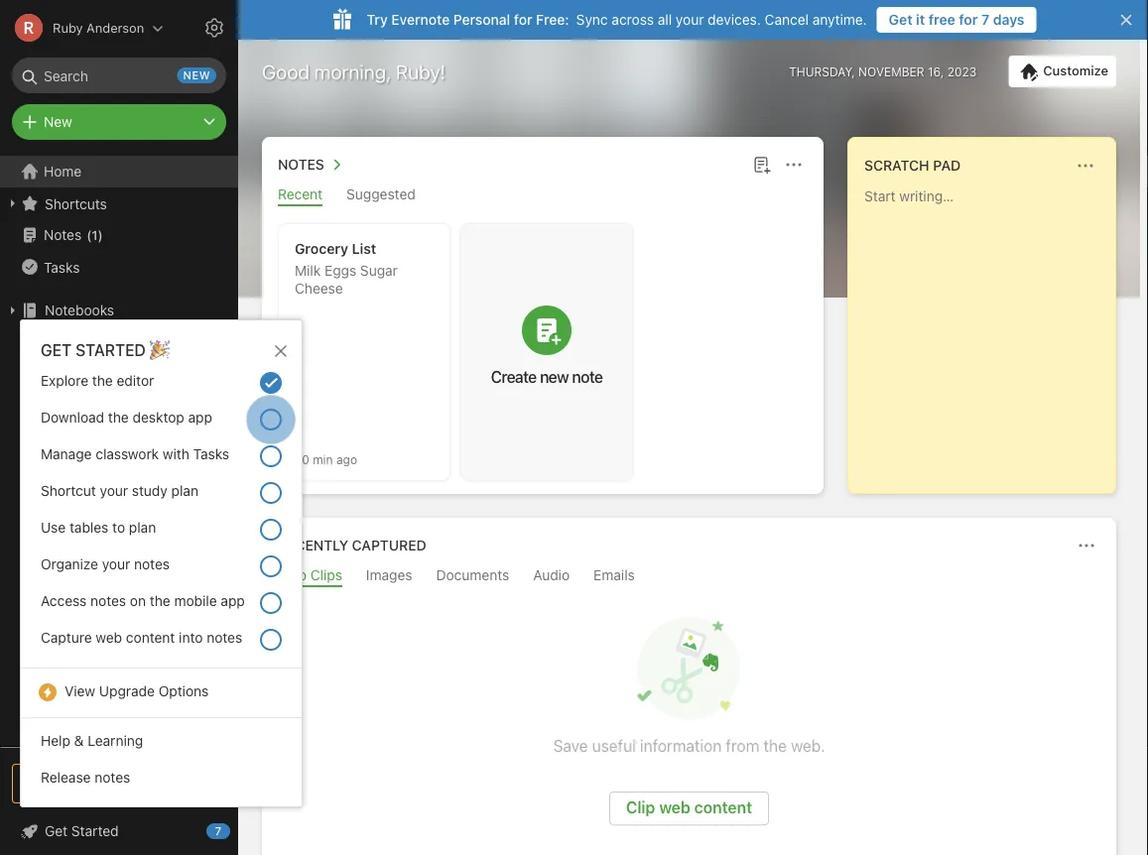 Task type: describe. For each thing, give the bounding box(es) containing it.
new button
[[12, 104, 226, 140]]

help & learning
[[41, 732, 143, 749]]

save useful information from the web.
[[553, 737, 825, 756]]

your for organize your notes
[[102, 556, 130, 572]]

shortcuts
[[45, 195, 107, 212]]

pad
[[933, 157, 961, 174]]

web for clip
[[659, 798, 690, 817]]

me
[[123, 366, 143, 382]]

manage classwork with tasks link
[[21, 440, 301, 476]]

information
[[640, 737, 722, 756]]

new inside create new note button
[[540, 367, 569, 386]]

more actions field for scratch pad
[[1072, 152, 1099, 180]]

sugar
[[360, 262, 398, 279]]

customize
[[1043, 63, 1108, 78]]

scratch pad button
[[860, 154, 961, 178]]

get for get started
[[45, 823, 68, 839]]

shared
[[44, 366, 89, 382]]

2023
[[947, 64, 977, 78]]

good morning, ruby!
[[262, 60, 446, 83]]

recently
[[278, 537, 348, 554]]

emails
[[593, 567, 635, 583]]

ruby anderson
[[53, 20, 144, 35]]

organize your notes
[[41, 556, 170, 572]]

use tables to plan
[[41, 519, 156, 535]]

ruby!
[[396, 60, 446, 83]]

recent tab panel
[[262, 206, 824, 494]]

for for 7
[[959, 11, 978, 28]]

release
[[41, 769, 91, 785]]

release notes
[[41, 769, 130, 785]]

thursday, november 16, 2023
[[789, 64, 977, 78]]

personal
[[453, 11, 510, 28]]

view
[[64, 683, 95, 699]]

get for get it free for 7 days
[[889, 11, 912, 28]]

cheese
[[295, 280, 343, 297]]

documents tab
[[436, 567, 509, 587]]

sync
[[576, 11, 608, 28]]

Help and Learning task checklist field
[[0, 816, 238, 847]]

help & learning link
[[21, 726, 301, 763]]

captured
[[352, 537, 426, 554]]

notes for notes ( 1 )
[[44, 227, 82, 243]]

clips
[[310, 567, 342, 583]]

shared with me
[[44, 366, 143, 382]]

grocery list milk eggs sugar cheese
[[295, 241, 398, 297]]

get it free for 7 days
[[889, 11, 1025, 28]]

0 vertical spatial with
[[93, 366, 120, 382]]

use tables to plan link
[[21, 513, 301, 550]]

cancel
[[765, 11, 809, 28]]

more actions image
[[1075, 534, 1098, 558]]

devices.
[[708, 11, 761, 28]]

clip web content
[[626, 798, 752, 817]]

recently captured
[[278, 537, 426, 554]]

into
[[179, 629, 203, 645]]

new inside new search box
[[183, 69, 210, 82]]

1 vertical spatial with
[[163, 446, 189, 462]]

evernote
[[391, 11, 450, 28]]

more actions image inside field
[[1074, 154, 1097, 178]]

download the desktop app link
[[21, 396, 301, 444]]

web.
[[791, 737, 825, 756]]

notebooks
[[45, 302, 114, 319]]

tables
[[69, 519, 109, 535]]

trash ( 0 )
[[44, 409, 103, 426]]

notes left on
[[90, 592, 126, 609]]

scratch pad
[[864, 157, 961, 174]]

tasks inside manage classwork with tasks link
[[193, 446, 229, 462]]

shortcut your study plan link
[[21, 476, 301, 513]]

your for shortcut your study plan
[[100, 482, 128, 499]]

Start writing… text field
[[864, 188, 1114, 477]]

home link
[[0, 156, 238, 188]]

study
[[132, 482, 167, 499]]

explore the editor
[[41, 372, 154, 388]]

help
[[41, 732, 70, 749]]

more actions field for recently captured
[[1073, 532, 1100, 560]]

notes inside 'link'
[[134, 556, 170, 572]]

upgrade inside popup button
[[102, 776, 161, 792]]

organize your notes link
[[21, 550, 301, 586]]

content for clip
[[694, 798, 752, 817]]

scratch
[[864, 157, 929, 174]]

new search field
[[26, 58, 216, 93]]

) for notes
[[98, 227, 103, 242]]

morning,
[[314, 60, 391, 83]]

images tab
[[366, 567, 412, 587]]

it
[[916, 11, 925, 28]]

create
[[491, 367, 536, 386]]

create new note
[[491, 367, 603, 386]]

&
[[74, 732, 84, 749]]

tab list for recently captured
[[266, 567, 1112, 587]]

Account field
[[0, 8, 164, 48]]

customize button
[[1008, 56, 1116, 87]]

milk
[[295, 262, 321, 279]]

recent tab
[[278, 186, 323, 206]]

0 vertical spatial your
[[676, 11, 704, 28]]

days
[[993, 11, 1025, 28]]

suggested
[[346, 186, 416, 202]]

access notes on the mobile app link
[[21, 586, 301, 623]]

useful
[[592, 737, 636, 756]]

tags
[[45, 334, 75, 351]]

🎉
[[150, 341, 166, 360]]

settings image
[[202, 16, 226, 40]]

0 horizontal spatial more actions image
[[782, 153, 806, 177]]

0 horizontal spatial app
[[188, 409, 212, 425]]

clip
[[626, 798, 655, 817]]

capture
[[41, 629, 92, 645]]

emails tab
[[593, 567, 635, 587]]

thursday,
[[789, 64, 855, 78]]

capture web content into notes link
[[21, 623, 301, 660]]



Task type: vqa. For each thing, say whether or not it's contained in the screenshot.
Create new note
yes



Task type: locate. For each thing, give the bounding box(es) containing it.
2 tab list from the top
[[266, 567, 1112, 587]]

tags button
[[0, 326, 237, 358]]

with down download the desktop app link
[[163, 446, 189, 462]]

dropdown list menu containing help & learning
[[21, 726, 301, 800]]

1 vertical spatial content
[[694, 798, 752, 817]]

ruby
[[53, 20, 83, 35]]

1 vertical spatial )
[[97, 410, 103, 425]]

0
[[89, 410, 97, 425]]

0 vertical spatial notes
[[278, 156, 324, 173]]

new
[[183, 69, 210, 82], [540, 367, 569, 386]]

app right mobile
[[221, 592, 245, 609]]

7 left the days
[[981, 11, 989, 28]]

clip web content button
[[609, 792, 769, 826]]

content inside dropdown list menu
[[126, 629, 175, 645]]

3 dropdown list menu from the top
[[21, 726, 301, 800]]

tab list containing web clips
[[266, 567, 1112, 587]]

notes inside tree
[[44, 227, 82, 243]]

the right from
[[764, 737, 787, 756]]

( inside trash ( 0 )
[[84, 410, 89, 425]]

explore
[[41, 372, 88, 388]]

tasks inside 'tasks' button
[[44, 259, 80, 275]]

for left "free:"
[[514, 11, 532, 28]]

20
[[295, 452, 309, 466]]

upgrade down learning
[[102, 776, 161, 792]]

try
[[367, 11, 388, 28]]

tasks down notes ( 1 )
[[44, 259, 80, 275]]

notes left 1
[[44, 227, 82, 243]]

tab list containing recent
[[266, 186, 820, 206]]

notes up recent
[[278, 156, 324, 173]]

) inside notes ( 1 )
[[98, 227, 103, 242]]

good
[[262, 60, 310, 83]]

plan right "study"
[[171, 482, 198, 499]]

click to collapse image
[[231, 819, 246, 842]]

notes inside button
[[278, 156, 324, 173]]

1 vertical spatial (
[[84, 410, 89, 425]]

started
[[71, 823, 119, 839]]

) for trash
[[97, 410, 103, 425]]

16,
[[928, 64, 944, 78]]

1 vertical spatial 7
[[215, 825, 222, 838]]

7 inside button
[[981, 11, 989, 28]]

eggs
[[324, 262, 356, 279]]

Search text field
[[26, 58, 212, 93]]

shortcuts button
[[0, 188, 237, 219]]

notes for notes
[[278, 156, 324, 173]]

anderson
[[86, 20, 144, 35]]

grocery
[[295, 241, 348, 257]]

manage
[[41, 446, 92, 462]]

( right trash
[[84, 410, 89, 425]]

for right free
[[959, 11, 978, 28]]

download
[[41, 409, 104, 425]]

web clips tab
[[278, 567, 342, 587]]

content for capture
[[126, 629, 175, 645]]

0 horizontal spatial with
[[93, 366, 120, 382]]

get inside help and learning task checklist field
[[45, 823, 68, 839]]

download the desktop app
[[41, 409, 212, 425]]

1 horizontal spatial with
[[163, 446, 189, 462]]

get inside button
[[889, 11, 912, 28]]

your left "study"
[[100, 482, 128, 499]]

1 vertical spatial tab list
[[266, 567, 1112, 587]]

web clips
[[278, 567, 342, 583]]

0 vertical spatial tasks
[[44, 259, 80, 275]]

1 vertical spatial your
[[100, 482, 128, 499]]

across
[[612, 11, 654, 28]]

tab list for notes
[[266, 186, 820, 206]]

with down 'get started 🎉' in the left of the page
[[93, 366, 120, 382]]

1 horizontal spatial app
[[221, 592, 245, 609]]

0 vertical spatial upgrade
[[99, 683, 155, 699]]

note
[[572, 367, 603, 386]]

notes ( 1 )
[[44, 227, 103, 243]]

the inside web clips tab panel
[[764, 737, 787, 756]]

0 horizontal spatial new
[[183, 69, 210, 82]]

0 vertical spatial app
[[188, 409, 212, 425]]

dropdown list menu
[[21, 366, 301, 677], [21, 677, 301, 726], [21, 726, 301, 800]]

organize
[[41, 556, 98, 572]]

recent
[[278, 186, 323, 202]]

ago
[[336, 452, 357, 466]]

the inside download the desktop app link
[[108, 409, 129, 425]]

0 vertical spatial (
[[87, 227, 92, 242]]

learning
[[88, 732, 143, 749]]

1 horizontal spatial for
[[959, 11, 978, 28]]

web right capture
[[96, 629, 122, 645]]

the right 0 in the left of the page
[[108, 409, 129, 425]]

1 vertical spatial app
[[221, 592, 245, 609]]

shortcut your study plan
[[41, 482, 198, 499]]

expand notebooks image
[[5, 303, 21, 319]]

0 vertical spatial content
[[126, 629, 175, 645]]

web inside capture web content into notes link
[[96, 629, 122, 645]]

20 min ago
[[295, 452, 357, 466]]

0 vertical spatial web
[[96, 629, 122, 645]]

mobile
[[174, 592, 217, 609]]

7 left click to collapse image
[[215, 825, 222, 838]]

1 horizontal spatial notes
[[278, 156, 324, 173]]

tree containing home
[[0, 156, 238, 746]]

1 for from the left
[[514, 11, 532, 28]]

1 ) from the top
[[98, 227, 103, 242]]

content down access notes on the mobile app link
[[126, 629, 175, 645]]

1 horizontal spatial more actions image
[[1074, 154, 1097, 178]]

More actions field
[[780, 151, 808, 179], [1072, 152, 1099, 180], [1073, 532, 1100, 560]]

web clips tab panel
[[262, 587, 1116, 855]]

the down 'get started 🎉' in the left of the page
[[92, 372, 113, 388]]

content inside button
[[694, 798, 752, 817]]

tree
[[0, 156, 238, 746]]

explore the editor link
[[21, 366, 301, 403]]

the right on
[[150, 592, 170, 609]]

more actions image
[[782, 153, 806, 177], [1074, 154, 1097, 178]]

( inside notes ( 1 )
[[87, 227, 92, 242]]

all
[[658, 11, 672, 28]]

1 vertical spatial plan
[[129, 519, 156, 535]]

on
[[130, 592, 146, 609]]

app
[[188, 409, 212, 425], [221, 592, 245, 609]]

plan for use tables to plan
[[129, 519, 156, 535]]

web
[[96, 629, 122, 645], [659, 798, 690, 817]]

min
[[313, 452, 333, 466]]

more actions image down thursday,
[[782, 153, 806, 177]]

release notes link
[[21, 763, 301, 800]]

plan for shortcut your study plan
[[171, 482, 198, 499]]

capture web content into notes
[[41, 629, 242, 645]]

2 vertical spatial your
[[102, 556, 130, 572]]

2 ) from the top
[[97, 410, 103, 425]]

get left started
[[45, 823, 68, 839]]

documents
[[436, 567, 509, 583]]

content down from
[[694, 798, 752, 817]]

( down shortcuts
[[87, 227, 92, 242]]

)
[[98, 227, 103, 242], [97, 410, 103, 425]]

1 horizontal spatial web
[[659, 798, 690, 817]]

notes down learning
[[95, 769, 130, 785]]

upgrade button
[[12, 764, 226, 804]]

free
[[929, 11, 955, 28]]

0 horizontal spatial content
[[126, 629, 175, 645]]

1 vertical spatial get
[[45, 823, 68, 839]]

suggested tab
[[346, 186, 416, 206]]

recently captured button
[[274, 534, 426, 558]]

the inside access notes on the mobile app link
[[150, 592, 170, 609]]

tasks down download the desktop app link
[[193, 446, 229, 462]]

save
[[553, 737, 588, 756]]

0 vertical spatial tab list
[[266, 186, 820, 206]]

options
[[158, 683, 209, 699]]

new left note
[[540, 367, 569, 386]]

0 vertical spatial get
[[889, 11, 912, 28]]

0 horizontal spatial web
[[96, 629, 122, 645]]

1 vertical spatial new
[[540, 367, 569, 386]]

1 vertical spatial upgrade
[[102, 776, 161, 792]]

dropdown list menu containing view upgrade options
[[21, 677, 301, 726]]

november
[[858, 64, 924, 78]]

) inside trash ( 0 )
[[97, 410, 103, 425]]

upgrade right the "view"
[[99, 683, 155, 699]]

access notes on the mobile app
[[41, 592, 245, 609]]

new
[[44, 114, 72, 130]]

get started
[[45, 823, 119, 839]]

web for capture
[[96, 629, 122, 645]]

( for trash
[[84, 410, 89, 425]]

try evernote personal for free: sync across all your devices. cancel anytime.
[[367, 11, 867, 28]]

your
[[676, 11, 704, 28], [100, 482, 128, 499], [102, 556, 130, 572]]

( for notes
[[87, 227, 92, 242]]

2 dropdown list menu from the top
[[21, 677, 301, 726]]

notes right the into
[[207, 629, 242, 645]]

tasks
[[44, 259, 80, 275], [193, 446, 229, 462]]

0 vertical spatial 7
[[981, 11, 989, 28]]

notes down use tables to plan link
[[134, 556, 170, 572]]

for inside button
[[959, 11, 978, 28]]

0 horizontal spatial plan
[[129, 519, 156, 535]]

editor
[[117, 372, 154, 388]]

your right the all
[[676, 11, 704, 28]]

) down "shortcuts" button
[[98, 227, 103, 242]]

web inside clip web content button
[[659, 798, 690, 817]]

1 vertical spatial tasks
[[193, 446, 229, 462]]

more actions image down the customize on the right top of the page
[[1074, 154, 1097, 178]]

0 horizontal spatial get
[[45, 823, 68, 839]]

from
[[726, 737, 759, 756]]

web right "clip"
[[659, 798, 690, 817]]

for for free:
[[514, 11, 532, 28]]

upgrade
[[99, 683, 155, 699], [102, 776, 161, 792]]

dropdown list menu containing explore the editor
[[21, 366, 301, 677]]

0 horizontal spatial notes
[[44, 227, 82, 243]]

0 horizontal spatial for
[[514, 11, 532, 28]]

shared with me link
[[0, 358, 237, 390]]

1 dropdown list menu from the top
[[21, 366, 301, 677]]

tab list
[[266, 186, 820, 206], [266, 567, 1112, 587]]

1 vertical spatial web
[[659, 798, 690, 817]]

anytime.
[[812, 11, 867, 28]]

app right desktop
[[188, 409, 212, 425]]

0 vertical spatial plan
[[171, 482, 198, 499]]

0 vertical spatial )
[[98, 227, 103, 242]]

1 horizontal spatial plan
[[171, 482, 198, 499]]

images
[[366, 567, 412, 583]]

plan right 'to'
[[129, 519, 156, 535]]

new down settings icon
[[183, 69, 210, 82]]

get
[[41, 341, 72, 360]]

the inside explore the editor link
[[92, 372, 113, 388]]

2 for from the left
[[959, 11, 978, 28]]

1 horizontal spatial content
[[694, 798, 752, 817]]

audio tab
[[533, 567, 570, 587]]

get left it on the right top of page
[[889, 11, 912, 28]]

web
[[278, 567, 307, 583]]

0 horizontal spatial tasks
[[44, 259, 80, 275]]

home
[[44, 163, 82, 180]]

1 horizontal spatial get
[[889, 11, 912, 28]]

1 horizontal spatial new
[[540, 367, 569, 386]]

0 horizontal spatial 7
[[215, 825, 222, 838]]

view upgrade options
[[64, 683, 209, 699]]

1 vertical spatial notes
[[44, 227, 82, 243]]

) down 'explore the editor' in the left top of the page
[[97, 410, 103, 425]]

7 inside help and learning task checklist field
[[215, 825, 222, 838]]

1 horizontal spatial tasks
[[193, 446, 229, 462]]

0 vertical spatial new
[[183, 69, 210, 82]]

(
[[87, 227, 92, 242], [84, 410, 89, 425]]

your down 'to'
[[102, 556, 130, 572]]

1 horizontal spatial 7
[[981, 11, 989, 28]]

create new note button
[[461, 224, 632, 480]]

plan inside 'link'
[[171, 482, 198, 499]]

use
[[41, 519, 66, 535]]

notes
[[134, 556, 170, 572], [90, 592, 126, 609], [207, 629, 242, 645], [95, 769, 130, 785]]

1 tab list from the top
[[266, 186, 820, 206]]



